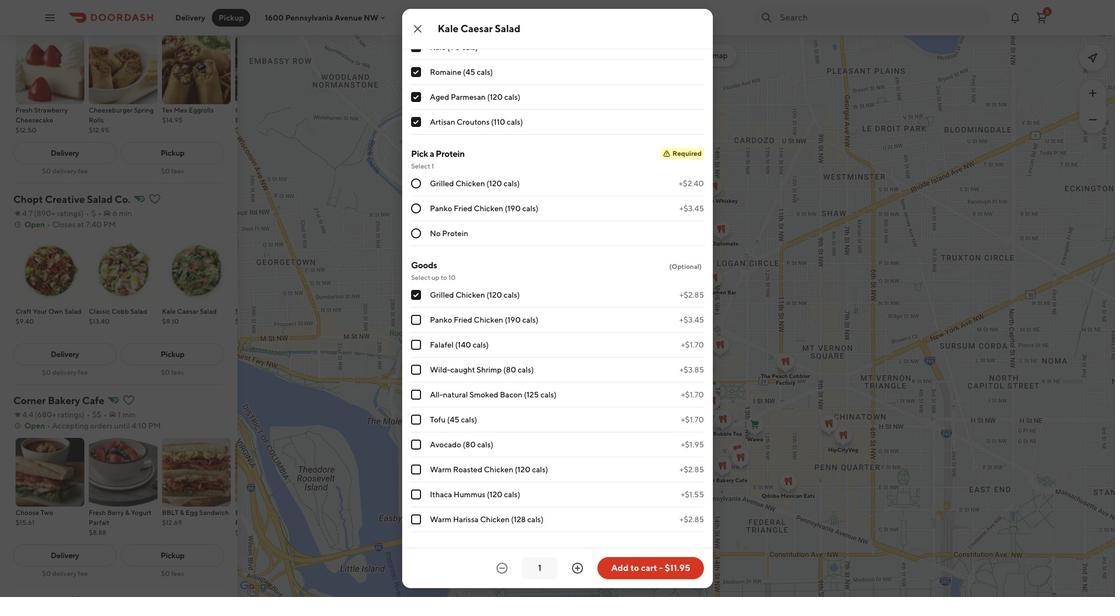 Task type: describe. For each thing, give the bounding box(es) containing it.
fresh for fresh strawberry cheesecake $12.50
[[16, 106, 33, 114]]

falafel
[[430, 341, 454, 350]]

included
[[411, 21, 446, 32]]

7:40
[[86, 220, 102, 229]]

6 min
[[113, 209, 132, 218]]

cheeseburger
[[89, 106, 133, 114]]

avenue
[[335, 13, 362, 22]]

included ingredients group
[[411, 21, 704, 135]]

Aged Parmesan (120 cals) checkbox
[[411, 92, 421, 102]]

• down 680+
[[47, 422, 50, 431]]

yogurt
[[131, 509, 152, 517]]

+$3.85
[[680, 366, 704, 375]]

two
[[41, 509, 53, 517]]

+$3.45 for up
[[680, 316, 704, 325]]

& for bblt
[[180, 509, 184, 517]]

1 pickup link from the top
[[121, 142, 224, 164]]

4.7
[[22, 209, 33, 218]]

$10.60
[[235, 317, 257, 326]]

open • accepting orders until 4:10 pm
[[24, 422, 161, 431]]

grilled for protein
[[430, 179, 454, 188]]

( for corner
[[35, 411, 37, 420]]

goods group
[[411, 260, 704, 533]]

tex mex eggrolls image
[[162, 36, 231, 104]]

1 vertical spatial goods
[[434, 547, 460, 557]]

$12.95
[[89, 126, 109, 134]]

(120 for +$1.55
[[487, 491, 503, 499]]

nw
[[364, 13, 379, 22]]

1 items, open order cart image
[[1036, 11, 1049, 24]]

fresh strawberry cheesecake image
[[16, 36, 84, 104]]

salad inside "classic cobb salad $13.40"
[[130, 307, 147, 316]]

$0 fees for chopt creative salad co.
[[161, 369, 184, 377]]

pick a protein select 1
[[411, 149, 465, 170]]

1600 pennsylvania avenue nw
[[265, 13, 379, 22]]

& for bacon
[[256, 509, 260, 517]]

+$2.85 for grilled chicken (120 cals)
[[680, 291, 704, 300]]

santa fe salad $10.60
[[235, 307, 280, 326]]

map
[[713, 51, 728, 60]]

romaine (45 cals)
[[430, 68, 493, 77]]

bacon & cheddar panini $10.15
[[235, 509, 289, 537]]

open menu image
[[43, 11, 57, 24]]

( 680+ ratings )
[[35, 411, 85, 420]]

$10.15
[[235, 529, 255, 537]]

fried for up
[[454, 316, 472, 325]]

choose two $15.61
[[16, 509, 53, 527]]

fresh for fresh berry & yogurt parfait $8.88
[[89, 509, 106, 517]]

strawberry
[[34, 106, 68, 114]]

pennsylvania
[[285, 13, 333, 22]]

$11.50
[[235, 126, 255, 134]]

kale caesar salad $9.10
[[162, 307, 217, 326]]

$12.69
[[162, 519, 182, 527]]

0 horizontal spatial pm
[[103, 220, 116, 229]]

delivery for delivery link related to creative
[[51, 350, 79, 359]]

grilled chicken (120 cals) for protein
[[430, 179, 520, 188]]

delivery for third delivery link from the bottom of the page
[[51, 149, 79, 158]]

cheeseburger spring rolls image
[[89, 36, 158, 104]]

$8.88
[[89, 529, 106, 537]]

min for chopt creative salad co.
[[119, 209, 132, 218]]

1 delivery link from the top
[[13, 142, 117, 164]]

croutons
[[457, 118, 490, 127]]

No Protein radio
[[411, 229, 421, 239]]

click to add this store to your saved list image
[[69, 595, 82, 598]]

(optional)
[[670, 263, 702, 271]]

grilled for up
[[430, 291, 454, 300]]

to inside button
[[631, 563, 639, 574]]

caught
[[451, 366, 475, 375]]

delivery for creative
[[52, 369, 77, 377]]

classic cobb salad $13.40
[[89, 307, 147, 326]]

add
[[611, 563, 629, 574]]

a
[[430, 149, 434, 159]]

choose
[[16, 509, 39, 517]]

delivery link for creative
[[13, 344, 117, 366]]

salad inside kale caesar salad $9.10
[[200, 307, 217, 316]]

orders
[[90, 422, 113, 431]]

natural
[[443, 391, 468, 400]]

avocado
[[430, 441, 461, 450]]

add to cart - $11.95 button
[[598, 558, 704, 580]]

oreo®
[[235, 106, 257, 114]]

close kale caesar salad image
[[411, 22, 425, 36]]

extra
[[411, 547, 432, 557]]

5
[[1046, 8, 1050, 15]]

$9.10
[[162, 317, 179, 326]]

eggrolls
[[189, 106, 214, 114]]

until
[[114, 422, 130, 431]]

1 fee from the top
[[78, 167, 88, 175]]

kale (90 cals)
[[430, 43, 478, 52]]

1 fees from the top
[[171, 167, 184, 175]]

oreo® dream extreme cheesecake $11.50
[[235, 106, 301, 134]]

wild-
[[430, 366, 451, 375]]

(128
[[511, 516, 526, 524]]

kale for kale caesar salad
[[438, 23, 459, 34]]

+$1.95
[[681, 441, 704, 450]]

(125
[[524, 391, 539, 400]]

0 horizontal spatial kale caesar salad image
[[162, 237, 231, 306]]

bblt
[[162, 509, 179, 517]]

panini
[[235, 519, 255, 527]]

decrease quantity by 1 image
[[496, 562, 509, 576]]

fee for creative
[[78, 369, 88, 377]]

panko fried chicken (190 cals) for up
[[430, 316, 539, 325]]

powered by google image
[[240, 582, 273, 593]]

pickup for delivery link related to creative
[[161, 350, 185, 359]]

pickup button
[[212, 9, 251, 26]]

click to add this store to your saved list image for chopt creative salad co.
[[148, 193, 162, 206]]

fees for corner bakery cafe
[[171, 570, 184, 578]]

wild-caught shrimp (80 cals)
[[430, 366, 534, 375]]

• $
[[86, 209, 96, 218]]

(120 for +$2.40
[[487, 179, 502, 188]]

1 vertical spatial protein
[[442, 229, 468, 238]]

salad inside dialog
[[495, 23, 521, 34]]

extreme
[[235, 116, 261, 124]]

salad inside santa fe salad $10.60
[[263, 307, 280, 316]]

falafel (140 cals)
[[430, 341, 489, 350]]

pickup link for chopt creative salad co.
[[121, 344, 224, 366]]

min for corner bakery cafe
[[123, 411, 136, 420]]

(140
[[455, 341, 471, 350]]

ratings for creative
[[57, 209, 81, 218]]

delivery for bakery delivery link
[[51, 552, 79, 561]]

1 $0 fees from the top
[[161, 167, 184, 175]]

$0 delivery fee for creative
[[42, 369, 88, 377]]

select inside pick a protein select 1
[[411, 162, 430, 170]]

cart
[[641, 563, 657, 574]]

up
[[432, 274, 440, 282]]

pick a protein group
[[411, 148, 704, 246]]

your
[[33, 307, 47, 316]]

tex mex eggrolls $14.95
[[162, 106, 214, 124]]

tofu (45 cals)
[[430, 416, 477, 425]]

romaine
[[430, 68, 462, 77]]

+$1.70 for all-natural smoked bacon (125 cals)
[[681, 391, 704, 400]]

tex
[[162, 106, 173, 114]]

pick
[[411, 149, 428, 159]]

select inside 'goods select up to 10'
[[411, 274, 430, 282]]

bblt & egg sandwich $12.69
[[162, 509, 229, 527]]

$12.50
[[16, 126, 37, 134]]

delivery for bakery
[[52, 570, 77, 578]]

• left the $
[[86, 209, 89, 218]]

delivery link for bakery
[[13, 545, 117, 567]]

notification bell image
[[1009, 11, 1022, 24]]

pickup link for corner bakery cafe
[[121, 545, 224, 567]]

1 vertical spatial (80
[[463, 441, 476, 450]]

1 min
[[118, 411, 136, 420]]

required
[[673, 149, 702, 158]]

no
[[430, 229, 441, 238]]

choose two image
[[16, 438, 84, 507]]

panko for protein
[[430, 204, 452, 213]]

680+
[[37, 411, 56, 420]]

• $$
[[87, 411, 101, 420]]

aged
[[430, 93, 449, 102]]

classic
[[89, 307, 110, 316]]

+$2.85 for warm harissa chicken (128 cals)
[[680, 516, 704, 524]]



Task type: vqa. For each thing, say whether or not it's contained in the screenshot.
")" related to Bakery
yes



Task type: locate. For each thing, give the bounding box(es) containing it.
2 fees from the top
[[171, 369, 184, 377]]

increase quantity by 1 image
[[571, 562, 584, 576]]

select down 'pick'
[[411, 162, 430, 170]]

1 vertical spatial fried
[[454, 316, 472, 325]]

(45
[[463, 68, 475, 77], [447, 416, 460, 425]]

2 grilled chicken (120 cals) from the top
[[430, 291, 520, 300]]

$0 delivery fee up ( 680+ ratings )
[[42, 369, 88, 377]]

+$3.45 down '+$2.40'
[[680, 204, 704, 213]]

grilled inside pick a protein group
[[430, 179, 454, 188]]

3 $0 fees from the top
[[161, 570, 184, 578]]

pm down 6
[[103, 220, 116, 229]]

fresh up $12.50
[[16, 106, 33, 114]]

click to add this store to your saved list image for corner bakery cafe
[[122, 394, 135, 407]]

+$3.45 inside pick a protein group
[[680, 204, 704, 213]]

1 +$2.85 from the top
[[680, 291, 704, 300]]

1 vertical spatial +$2.85
[[680, 466, 704, 475]]

0 vertical spatial pickup link
[[121, 142, 224, 164]]

delivery left pickup button
[[175, 13, 205, 22]]

craft your own salad image
[[16, 237, 84, 306]]

artisan
[[430, 118, 455, 127]]

+$1.70 for falafel (140 cals)
[[681, 341, 704, 350]]

0 vertical spatial select
[[411, 162, 430, 170]]

(120
[[487, 93, 503, 102], [487, 179, 502, 188], [487, 291, 502, 300], [515, 466, 531, 475], [487, 491, 503, 499]]

+$3.45 inside goods group
[[680, 316, 704, 325]]

0 vertical spatial delivery
[[52, 167, 77, 175]]

1 vertical spatial )
[[82, 411, 85, 420]]

flower
[[497, 403, 515, 410], [497, 403, 515, 410]]

click to add this store to your saved list image
[[148, 193, 162, 206], [122, 394, 135, 407]]

le
[[704, 240, 711, 247], [704, 240, 711, 247]]

fried inside pick a protein group
[[454, 204, 472, 213]]

1 vertical spatial fresh
[[89, 509, 106, 517]]

caesar inside kale caesar salad $9.10
[[177, 307, 199, 316]]

fe
[[254, 307, 262, 316]]

1 vertical spatial (45
[[447, 416, 460, 425]]

fresh berry & yogurt parfait image
[[89, 438, 158, 507]]

panko
[[430, 204, 452, 213], [430, 316, 452, 325]]

2 (190 from the top
[[505, 316, 521, 325]]

fees down $9.10
[[171, 369, 184, 377]]

ratings for bakery
[[58, 411, 82, 420]]

0 vertical spatial grilled chicken (120 cals)
[[430, 179, 520, 188]]

grazie grazie
[[557, 381, 592, 388], [557, 381, 592, 388]]

0 vertical spatial protein
[[436, 149, 465, 159]]

the
[[699, 51, 711, 60]]

qdoba
[[762, 493, 780, 499], [762, 493, 780, 499]]

+$3.45 for protein
[[680, 204, 704, 213]]

protein right "a"
[[436, 149, 465, 159]]

kale left the (90
[[430, 43, 446, 52]]

bandit
[[635, 152, 652, 158], [635, 152, 652, 158]]

2 +$2.85 from the top
[[680, 466, 704, 475]]

average rating of 4.4 out of 5 element
[[13, 410, 33, 421]]

smoked
[[470, 391, 499, 400]]

None checkbox
[[411, 290, 421, 300], [411, 315, 421, 325], [411, 340, 421, 350], [411, 290, 421, 300], [411, 315, 421, 325], [411, 340, 421, 350]]

min up until
[[123, 411, 136, 420]]

map region
[[238, 4, 1115, 598]]

zoom in image
[[1087, 87, 1100, 100]]

2 vertical spatial pickup link
[[121, 545, 224, 567]]

grilled inside goods group
[[430, 291, 454, 300]]

mexican
[[695, 379, 717, 386], [695, 379, 717, 386], [781, 493, 803, 499], [781, 493, 803, 499]]

1 vertical spatial fees
[[171, 369, 184, 377]]

0 vertical spatial (80
[[504, 366, 516, 375]]

1 $0 delivery fee from the top
[[42, 167, 88, 175]]

1 vertical spatial caesar
[[177, 307, 199, 316]]

fried up 'no protein' on the top left of the page
[[454, 204, 472, 213]]

Artisan Croutons (110 cals) checkbox
[[411, 117, 421, 127]]

kale up the (90
[[438, 23, 459, 34]]

+$1.70 for tofu (45 cals)
[[681, 416, 704, 425]]

fees down $12.69
[[171, 570, 184, 578]]

creative
[[45, 194, 85, 205], [607, 443, 634, 451], [607, 443, 634, 451]]

3 delivery from the top
[[52, 570, 77, 578]]

pm right 4:10
[[148, 422, 161, 431]]

cheesecake
[[16, 116, 53, 124], [263, 116, 301, 124]]

protein inside pick a protein select 1
[[436, 149, 465, 159]]

4:10
[[132, 422, 147, 431]]

pickup link down $12.69
[[121, 545, 224, 567]]

0 horizontal spatial cheesecake
[[16, 116, 53, 124]]

cheesecake up $12.50
[[16, 116, 53, 124]]

& inside the bblt & egg sandwich $12.69
[[180, 509, 184, 517]]

goods
[[411, 260, 437, 271], [434, 547, 460, 557]]

panko for up
[[430, 316, 452, 325]]

1 horizontal spatial cheesecake
[[263, 116, 301, 124]]

min right 6
[[119, 209, 132, 218]]

caesar up the kale (90 cals)
[[461, 23, 493, 34]]

+$2.40
[[679, 179, 704, 188]]

search as i move the map
[[639, 51, 728, 60]]

(45 inside included ingredients group
[[463, 68, 475, 77]]

bacon left (125
[[500, 391, 523, 400]]

pickup link down $9.10
[[121, 344, 224, 366]]

) for creative
[[81, 209, 84, 218]]

0 vertical spatial (190
[[505, 204, 521, 213]]

2 +$1.70 from the top
[[681, 391, 704, 400]]

avocado (80 cals)
[[430, 441, 494, 450]]

2 pickup link from the top
[[121, 344, 224, 366]]

grazie
[[557, 381, 574, 388], [557, 381, 574, 388], [575, 381, 592, 388], [575, 381, 592, 388]]

Kale (90 cals) checkbox
[[411, 42, 421, 52]]

hummus
[[454, 491, 486, 499]]

1 vertical spatial select
[[411, 274, 430, 282]]

warm up ithaca
[[430, 466, 452, 475]]

ingredients
[[448, 21, 493, 32]]

1 horizontal spatial bacon
[[500, 391, 523, 400]]

spring
[[134, 106, 154, 114]]

delivery for delivery 'button' at the top left
[[175, 13, 205, 22]]

all-
[[430, 391, 443, 400]]

2 delivery link from the top
[[13, 344, 117, 366]]

1 vertical spatial min
[[123, 411, 136, 420]]

move
[[678, 51, 698, 60]]

1 vertical spatial panko fried chicken (190 cals)
[[430, 316, 539, 325]]

dream
[[259, 106, 279, 114]]

& left cheddar
[[256, 509, 260, 517]]

goods inside 'goods select up to 10'
[[411, 260, 437, 271]]

( right '4.7'
[[34, 209, 37, 218]]

3 fee from the top
[[78, 570, 88, 578]]

$9.40
[[16, 317, 34, 326]]

1 vertical spatial pm
[[148, 422, 161, 431]]

delivery
[[52, 167, 77, 175], [52, 369, 77, 377], [52, 570, 77, 578]]

grilled chicken (120 cals) inside pick a protein group
[[430, 179, 520, 188]]

bacon up panini
[[235, 509, 255, 517]]

to
[[441, 274, 447, 282], [631, 563, 639, 574]]

fee up • $
[[78, 167, 88, 175]]

0 vertical spatial bacon
[[500, 391, 523, 400]]

1 vertical spatial delivery
[[52, 369, 77, 377]]

2 +$3.45 from the top
[[680, 316, 704, 325]]

1 vertical spatial pickup link
[[121, 344, 224, 366]]

fried for protein
[[454, 204, 472, 213]]

6
[[113, 209, 117, 218]]

2 open from the top
[[24, 422, 45, 431]]

grilled chicken (120 cals) down "10"
[[430, 291, 520, 300]]

0 vertical spatial $0 delivery fee
[[42, 167, 88, 175]]

shrimp
[[477, 366, 502, 375]]

0 vertical spatial fresh
[[16, 106, 33, 114]]

1 (190 from the top
[[505, 204, 521, 213]]

open for corner
[[24, 422, 45, 431]]

to inside 'goods select up to 10'
[[441, 274, 447, 282]]

1 vertical spatial kale
[[430, 43, 446, 52]]

grilled down the up
[[430, 291, 454, 300]]

fresh up parfait
[[89, 509, 106, 517]]

3 +$1.70 from the top
[[681, 416, 704, 425]]

0 horizontal spatial click to add this store to your saved list image
[[122, 394, 135, 407]]

cobb
[[112, 307, 129, 316]]

1 down "a"
[[432, 162, 434, 170]]

& inside "fresh berry & yogurt parfait $8.88"
[[125, 509, 130, 517]]

0 vertical spatial goods
[[411, 260, 437, 271]]

cheesecake down dream
[[263, 116, 301, 124]]

chipotle
[[671, 379, 694, 386], [671, 379, 694, 386]]

890+
[[37, 209, 55, 218]]

• right $$
[[104, 411, 107, 420]]

2 horizontal spatial &
[[256, 509, 260, 517]]

corner bakery cafe
[[13, 395, 104, 407], [697, 477, 748, 484], [697, 477, 748, 484]]

(45 for romaine
[[463, 68, 475, 77]]

open down 4.4
[[24, 422, 45, 431]]

open down '4.7'
[[24, 220, 45, 229]]

None radio
[[411, 179, 421, 189], [411, 204, 421, 214], [411, 179, 421, 189], [411, 204, 421, 214]]

$0 fees down $12.69
[[161, 570, 184, 578]]

1 horizontal spatial 1
[[432, 162, 434, 170]]

(45 right tofu
[[447, 416, 460, 425]]

1 warm from the top
[[430, 466, 452, 475]]

delivery inside delivery 'button'
[[175, 13, 205, 22]]

bacon inside bacon & cheddar panini $10.15
[[235, 509, 255, 517]]

warm
[[430, 466, 452, 475], [430, 516, 452, 524]]

0 vertical spatial fried
[[454, 204, 472, 213]]

peach
[[772, 373, 788, 379], [772, 373, 788, 379]]

(80 right 'avocado'
[[463, 441, 476, 450]]

0 vertical spatial warm
[[430, 466, 452, 475]]

warm down ithaca
[[430, 516, 452, 524]]

+$1.70 up +$1.95
[[681, 416, 704, 425]]

craft
[[16, 307, 31, 316]]

2 vertical spatial kale
[[162, 307, 176, 316]]

1 inside pick a protein select 1
[[432, 162, 434, 170]]

pickup link down $14.95
[[121, 142, 224, 164]]

delivery down fresh strawberry cheesecake $12.50
[[51, 149, 79, 158]]

1 vertical spatial ratings
[[58, 411, 82, 420]]

pickup inside button
[[219, 13, 244, 22]]

2 vertical spatial $0 fees
[[161, 570, 184, 578]]

1 vertical spatial $0 delivery fee
[[42, 369, 88, 377]]

1 vertical spatial click to add this store to your saved list image
[[122, 394, 135, 407]]

(120 inside included ingredients group
[[487, 93, 503, 102]]

1 & from the left
[[125, 509, 130, 517]]

1 vertical spatial to
[[631, 563, 639, 574]]

2 warm from the top
[[430, 516, 452, 524]]

2 panko fried chicken (190 cals) from the top
[[430, 316, 539, 325]]

2 panko from the top
[[430, 316, 452, 325]]

1 grilled from the top
[[430, 179, 454, 188]]

pickup for third delivery link from the bottom of the page
[[161, 149, 185, 158]]

$0 fees down $14.95
[[161, 167, 184, 175]]

fee
[[78, 167, 88, 175], [78, 369, 88, 377], [78, 570, 88, 578]]

$0 fees for corner bakery cafe
[[161, 570, 184, 578]]

( for chopt
[[34, 209, 37, 218]]

fee up click to add this store to your saved list icon
[[78, 570, 88, 578]]

to left "10"
[[441, 274, 447, 282]]

1 vertical spatial 1
[[118, 411, 121, 420]]

0 vertical spatial panko fried chicken (190 cals)
[[430, 204, 539, 213]]

0 horizontal spatial caesar
[[177, 307, 199, 316]]

kale caesar salad dialog
[[402, 0, 713, 598]]

(190 for up
[[505, 316, 521, 325]]

(120 for +$2.85
[[487, 291, 502, 300]]

1 cheesecake from the left
[[16, 116, 53, 124]]

no protein
[[430, 229, 468, 238]]

+$2.85 down (optional)
[[680, 291, 704, 300]]

& right berry at the bottom of page
[[125, 509, 130, 517]]

$0 fees down $9.10
[[161, 369, 184, 377]]

& left egg
[[180, 509, 184, 517]]

grilled chicken (120 cals) for up
[[430, 291, 520, 300]]

1 vertical spatial grilled
[[430, 291, 454, 300]]

0 vertical spatial kale
[[438, 23, 459, 34]]

panko fried chicken (190 cals) inside goods group
[[430, 316, 539, 325]]

fresh inside "fresh berry & yogurt parfait $8.88"
[[89, 509, 106, 517]]

0 horizontal spatial &
[[125, 509, 130, 517]]

(190 inside pick a protein group
[[505, 204, 521, 213]]

& inside bacon & cheddar panini $10.15
[[256, 509, 260, 517]]

• right the $
[[98, 209, 101, 218]]

2 vertical spatial fee
[[78, 570, 88, 578]]

delivery link down fresh strawberry cheesecake $12.50
[[13, 142, 117, 164]]

fresh
[[16, 106, 33, 114], [89, 509, 106, 517]]

fried inside goods group
[[454, 316, 472, 325]]

fee for bakery
[[78, 570, 88, 578]]

0 vertical spatial fee
[[78, 167, 88, 175]]

warm for warm harissa chicken (128 cals)
[[430, 516, 452, 524]]

• left $$
[[87, 411, 90, 420]]

bubble
[[713, 430, 732, 437], [713, 430, 732, 437]]

delivery up click to add this store to your saved list icon
[[52, 570, 77, 578]]

0 vertical spatial delivery link
[[13, 142, 117, 164]]

1 horizontal spatial &
[[180, 509, 184, 517]]

panko inside pick a protein group
[[430, 204, 452, 213]]

2 vertical spatial +$1.70
[[681, 416, 704, 425]]

None checkbox
[[411, 365, 421, 375], [411, 390, 421, 400], [411, 415, 421, 425], [411, 440, 421, 450], [411, 465, 421, 475], [411, 490, 421, 500], [411, 515, 421, 525], [411, 365, 421, 375], [411, 390, 421, 400], [411, 415, 421, 425], [411, 440, 421, 450], [411, 465, 421, 475], [411, 490, 421, 500], [411, 515, 421, 525]]

kale up $9.10
[[162, 307, 176, 316]]

tea
[[733, 430, 742, 437], [733, 430, 742, 437]]

caesar up $9.10
[[177, 307, 199, 316]]

( right 4.4
[[35, 411, 37, 420]]

0 vertical spatial open
[[24, 220, 45, 229]]

1 vertical spatial +$1.70
[[681, 391, 704, 400]]

0 vertical spatial caesar
[[461, 23, 493, 34]]

to left cart
[[631, 563, 639, 574]]

tofu
[[430, 416, 446, 425]]

pickup down $9.10
[[161, 350, 185, 359]]

2 vertical spatial +$2.85
[[680, 516, 704, 524]]

1 fried from the top
[[454, 204, 472, 213]]

+$2.85 up +$1.55
[[680, 466, 704, 475]]

fees down $14.95
[[171, 167, 184, 175]]

2 delivery from the top
[[52, 369, 77, 377]]

qdoba mexican eats
[[762, 493, 815, 499], [762, 493, 815, 499]]

0 vertical spatial )
[[81, 209, 84, 218]]

$0 delivery fee up click to add this store to your saved list icon
[[42, 570, 88, 578]]

) left • $
[[81, 209, 84, 218]]

i
[[674, 51, 677, 60]]

kale caesar salad image
[[411, 0, 704, 9], [162, 237, 231, 306]]

cheesecake inside oreo® dream extreme cheesecake $11.50
[[263, 116, 301, 124]]

goods right the extra
[[434, 547, 460, 557]]

select left the up
[[411, 274, 430, 282]]

(80 right shrimp
[[504, 366, 516, 375]]

caesar inside dialog
[[461, 23, 493, 34]]

0 vertical spatial +$1.70
[[681, 341, 704, 350]]

$13.40
[[89, 317, 110, 326]]

0 vertical spatial +$2.85
[[680, 291, 704, 300]]

+$1.70 up +$3.85
[[681, 341, 704, 350]]

(45 right romaine
[[463, 68, 475, 77]]

0 horizontal spatial fresh
[[16, 106, 33, 114]]

0 horizontal spatial 1
[[118, 411, 121, 420]]

1 vertical spatial (190
[[505, 316, 521, 325]]

zoom out image
[[1087, 113, 1100, 127]]

0 horizontal spatial (80
[[463, 441, 476, 450]]

delivery up ( 890+ ratings )
[[52, 167, 77, 175]]

(190 inside goods group
[[505, 316, 521, 325]]

kale caesar salad image inside kale caesar salad dialog
[[411, 0, 704, 9]]

2 $0 delivery fee from the top
[[42, 369, 88, 377]]

delivery
[[175, 13, 205, 22], [51, 149, 79, 158], [51, 350, 79, 359], [51, 552, 79, 561]]

accepting
[[52, 422, 89, 431]]

kale caesar salad
[[438, 23, 521, 34]]

rolls
[[89, 116, 104, 124]]

search
[[639, 51, 664, 60]]

1 vertical spatial warm
[[430, 516, 452, 524]]

ratings up accepting
[[58, 411, 82, 420]]

panko fried chicken (190 cals) for protein
[[430, 204, 539, 213]]

pickup down $12.69
[[161, 552, 185, 561]]

king
[[634, 383, 646, 389], [634, 383, 646, 389]]

ithaca hummus (120 cals)
[[430, 491, 520, 499]]

3 pickup link from the top
[[121, 545, 224, 567]]

classic cobb salad image
[[89, 237, 158, 306]]

panko fried chicken (190 cals) up (140
[[430, 316, 539, 325]]

ratings up open • closes at 7:40 pm
[[57, 209, 81, 218]]

cheesecake inside fresh strawberry cheesecake $12.50
[[16, 116, 53, 124]]

fried up (140
[[454, 316, 472, 325]]

pickup right delivery 'button' at the top left
[[219, 13, 244, 22]]

$0 delivery fee
[[42, 167, 88, 175], [42, 369, 88, 377], [42, 570, 88, 578]]

1 horizontal spatial caesar
[[461, 23, 493, 34]]

bacon inside goods group
[[500, 391, 523, 400]]

0 horizontal spatial (45
[[447, 416, 460, 425]]

) left the • $$
[[82, 411, 85, 420]]

1 horizontal spatial click to add this store to your saved list image
[[148, 193, 162, 206]]

0 vertical spatial panko
[[430, 204, 452, 213]]

1 vertical spatial open
[[24, 422, 45, 431]]

kale for kale (90 cals)
[[430, 43, 446, 52]]

0 vertical spatial to
[[441, 274, 447, 282]]

founding
[[531, 423, 556, 429], [531, 423, 556, 429]]

2 $0 fees from the top
[[161, 369, 184, 377]]

5 button
[[1031, 6, 1053, 29]]

delivery down craft your own salad $9.40
[[51, 350, 79, 359]]

+$2.85 for warm roasted chicken (120 cals)
[[680, 466, 704, 475]]

2 vertical spatial delivery link
[[13, 545, 117, 567]]

2 & from the left
[[180, 509, 184, 517]]

0 vertical spatial ratings
[[57, 209, 81, 218]]

1 open from the top
[[24, 220, 45, 229]]

panko up no
[[430, 204, 452, 213]]

+$1.70 down +$3.85
[[681, 391, 704, 400]]

3 & from the left
[[256, 509, 260, 517]]

warm for warm roasted chicken (120 cals)
[[430, 466, 452, 475]]

grilled chicken (120 cals) inside goods group
[[430, 291, 520, 300]]

fresh berry & yogurt parfait $8.88
[[89, 509, 152, 537]]

+$3.45 up +$3.85
[[680, 316, 704, 325]]

$0 delivery fee up ( 890+ ratings )
[[42, 167, 88, 175]]

1 horizontal spatial to
[[631, 563, 639, 574]]

10
[[448, 274, 456, 282]]

0 horizontal spatial bacon
[[235, 509, 255, 517]]

fees for chopt creative salad co.
[[171, 369, 184, 377]]

delivery up ( 680+ ratings )
[[52, 369, 77, 377]]

1 select from the top
[[411, 162, 430, 170]]

kale inside included ingredients group
[[430, 43, 446, 52]]

0 vertical spatial kale caesar salad image
[[411, 0, 704, 9]]

$0 delivery fee for bakery
[[42, 570, 88, 578]]

roasted
[[453, 466, 483, 475]]

grilled down pick a protein select 1 at the left
[[430, 179, 454, 188]]

2 grilled from the top
[[430, 291, 454, 300]]

child
[[516, 403, 530, 410], [516, 403, 530, 410]]

cheeseburger spring rolls $12.95
[[89, 106, 154, 134]]

panko up falafel
[[430, 316, 452, 325]]

panko inside goods group
[[430, 316, 452, 325]]

protein right no
[[442, 229, 468, 238]]

parmesan
[[451, 93, 486, 102]]

1 +$3.45 from the top
[[680, 204, 704, 213]]

1 horizontal spatial kale caesar salad image
[[411, 0, 704, 9]]

+$2.85 down +$1.55
[[680, 516, 704, 524]]

2 cheesecake from the left
[[263, 116, 301, 124]]

0 vertical spatial fees
[[171, 167, 184, 175]]

1 grilled chicken (120 cals) from the top
[[430, 179, 520, 188]]

open • closes at 7:40 pm
[[24, 220, 116, 229]]

pickup for bakery delivery link
[[161, 552, 185, 561]]

fresh strawberry cheesecake $12.50
[[16, 106, 68, 134]]

1 panko from the top
[[430, 204, 452, 213]]

Search as I move the map checkbox
[[625, 51, 635, 60]]

sandwich
[[199, 509, 229, 517]]

0 vertical spatial pm
[[103, 220, 116, 229]]

berry
[[107, 509, 124, 517]]

•
[[86, 209, 89, 218], [98, 209, 101, 218], [47, 220, 50, 229], [87, 411, 90, 420], [104, 411, 107, 420], [47, 422, 50, 431]]

recenter the map image
[[1087, 51, 1100, 64]]

fresh inside fresh strawberry cheesecake $12.50
[[16, 106, 33, 114]]

own
[[48, 307, 63, 316]]

egg
[[186, 509, 198, 517]]

2 fried from the top
[[454, 316, 472, 325]]

1600
[[265, 13, 284, 22]]

caesar for kale caesar salad $9.10
[[177, 307, 199, 316]]

salad inside craft your own salad $9.40
[[65, 307, 81, 316]]

bblt & egg sandwich image
[[162, 438, 231, 507]]

0 vertical spatial (
[[34, 209, 37, 218]]

ramen
[[708, 289, 727, 296], [708, 289, 727, 296]]

(80
[[504, 366, 516, 375], [463, 441, 476, 450]]

1 horizontal spatial pm
[[148, 422, 161, 431]]

(45 inside goods group
[[447, 416, 460, 425]]

grilled chicken (120 cals) down pick a protein select 1 at the left
[[430, 179, 520, 188]]

2 vertical spatial delivery
[[52, 570, 77, 578]]

0 vertical spatial $0 fees
[[161, 167, 184, 175]]

1 +$1.70 from the top
[[681, 341, 704, 350]]

Romaine (45 cals) checkbox
[[411, 67, 421, 77]]

) for bakery
[[82, 411, 85, 420]]

1 vertical spatial bacon
[[235, 509, 255, 517]]

caesar for kale caesar salad
[[461, 23, 493, 34]]

fee up the • $$
[[78, 369, 88, 377]]

goods up the up
[[411, 260, 437, 271]]

delivery up click to add this store to your saved list icon
[[51, 552, 79, 561]]

pickup down $14.95
[[161, 149, 185, 158]]

1 vertical spatial $0 fees
[[161, 369, 184, 377]]

1 vertical spatial delivery link
[[13, 344, 117, 366]]

1 vertical spatial (
[[35, 411, 37, 420]]

(120 inside pick a protein group
[[487, 179, 502, 188]]

open for chopt
[[24, 220, 45, 229]]

1 vertical spatial panko
[[430, 316, 452, 325]]

1 vertical spatial grilled chicken (120 cals)
[[430, 291, 520, 300]]

flower child
[[497, 403, 530, 410], [497, 403, 530, 410]]

delivery link down the $8.88
[[13, 545, 117, 567]]

panko fried chicken (190 cals) up 'no protein' on the top left of the page
[[430, 204, 539, 213]]

warm roasted chicken (120 cals)
[[430, 466, 548, 475]]

grill
[[688, 386, 699, 393], [688, 386, 699, 393]]

Current quantity is 1 number field
[[529, 563, 551, 575]]

• down 890+
[[47, 220, 50, 229]]

artisan croutons (110 cals)
[[430, 118, 523, 127]]

2 fee from the top
[[78, 369, 88, 377]]

3 delivery link from the top
[[13, 545, 117, 567]]

+$2.85
[[680, 291, 704, 300], [680, 466, 704, 475], [680, 516, 704, 524]]

panko fried chicken (190 cals) inside pick a protein group
[[430, 204, 539, 213]]

3 $0 delivery fee from the top
[[42, 570, 88, 578]]

(190 for protein
[[505, 204, 521, 213]]

kale inside kale caesar salad $9.10
[[162, 307, 176, 316]]

cafe
[[82, 395, 104, 407], [736, 477, 748, 484], [736, 477, 748, 484]]

1 up until
[[118, 411, 121, 420]]

0 vertical spatial 1
[[432, 162, 434, 170]]

3 +$2.85 from the top
[[680, 516, 704, 524]]

average rating of 4.7 out of 5 element
[[13, 208, 33, 219]]

fees
[[171, 167, 184, 175], [171, 369, 184, 377], [171, 570, 184, 578]]

1 delivery from the top
[[52, 167, 77, 175]]

ithaca
[[430, 491, 452, 499]]

delivery link down craft your own salad $9.40
[[13, 344, 117, 366]]

0 vertical spatial (45
[[463, 68, 475, 77]]

at
[[77, 220, 84, 229]]

0 vertical spatial min
[[119, 209, 132, 218]]

(45 for tofu
[[447, 416, 460, 425]]

1 panko fried chicken (190 cals) from the top
[[430, 204, 539, 213]]

0 vertical spatial click to add this store to your saved list image
[[148, 193, 162, 206]]

1 horizontal spatial (45
[[463, 68, 475, 77]]

3 fees from the top
[[171, 570, 184, 578]]

1 vertical spatial fee
[[78, 369, 88, 377]]

0 vertical spatial grilled
[[430, 179, 454, 188]]

delivery button
[[169, 9, 212, 26]]

2 select from the top
[[411, 274, 430, 282]]

2 vertical spatial $0 delivery fee
[[42, 570, 88, 578]]



